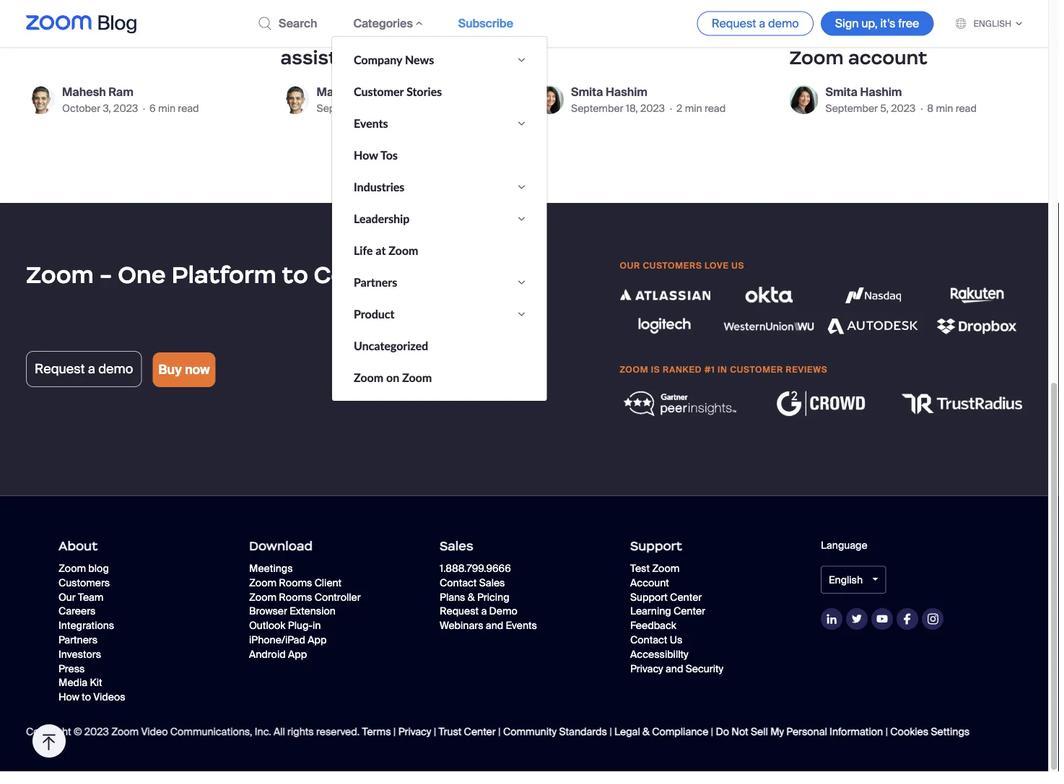 Task type: locate. For each thing, give the bounding box(es) containing it.
| left legal
[[610, 725, 612, 739]]

min down "stories"
[[433, 102, 450, 115]]

8 right 5,
[[928, 102, 934, 115]]

customer up 25,
[[354, 84, 404, 99]]

stories
[[407, 84, 442, 99]]

1 mahesh ram from the left
[[62, 84, 134, 100]]

1 horizontal spatial english button
[[956, 18, 1023, 29]]

partners link up investors link
[[58, 634, 98, 647]]

1 ram from the left
[[109, 84, 134, 100]]

contact sales link
[[440, 576, 505, 590]]

1 horizontal spatial mahesh ram link
[[317, 83, 474, 101]]

in down extension
[[313, 619, 321, 633]]

support up the test zoom link
[[630, 538, 682, 554]]

settings
[[931, 725, 970, 739]]

not
[[732, 725, 749, 739]]

english for 'english' popup button to the top
[[974, 18, 1012, 29]]

2 mahesh from the left
[[317, 84, 361, 100]]

how left tos
[[354, 148, 378, 162]]

center right trust
[[464, 725, 496, 739]]

september 25, 2023
[[317, 102, 413, 115]]

2 smita from the left
[[826, 84, 858, 100]]

partners up investors link
[[58, 634, 98, 647]]

1 mahesh ram link from the left
[[62, 83, 199, 101]]

1 vertical spatial and
[[666, 662, 683, 675]]

0 horizontal spatial app
[[288, 648, 307, 661]]

smita hashim link for 18,
[[571, 83, 726, 101]]

1 horizontal spatial request a demo link
[[697, 11, 814, 36]]

6
[[150, 102, 156, 115]]

min for october 3, 2023
[[158, 102, 176, 115]]

account
[[630, 576, 669, 590]]

smita hashim for 5,
[[826, 84, 902, 100]]

0 horizontal spatial contact
[[440, 576, 477, 590]]

rooms down zoom rooms client link
[[279, 591, 312, 604]]

0 vertical spatial partners
[[354, 275, 397, 289]]

extension
[[290, 605, 336, 618]]

plans & pricing link
[[440, 591, 510, 604]]

us
[[732, 260, 745, 272], [670, 634, 683, 647]]

mahesh ram up september 25, 2023
[[317, 84, 388, 100]]

download
[[249, 538, 313, 554]]

2 8 min read from the left
[[928, 102, 977, 115]]

copyright © 2023 zoom video communications, inc. all rights reserved. terms | privacy | trust center | community standards | legal & compliance | do not sell my personal information | cookies settings
[[26, 725, 970, 739]]

1 horizontal spatial 8 min read
[[928, 102, 977, 115]]

©
[[74, 725, 82, 739]]

min right 5,
[[936, 102, 954, 115]]

2 min from the left
[[433, 102, 450, 115]]

plans
[[440, 591, 465, 604]]

categories
[[353, 16, 413, 31]]

to inside zoom blog customers our team careers integrations partners investors press media kit how to videos
[[82, 691, 91, 704]]

1 smita from the left
[[571, 84, 603, 100]]

2 | from the left
[[434, 725, 436, 739]]

customer
[[354, 84, 404, 99], [730, 364, 783, 376]]

4 read from the left
[[956, 102, 977, 115]]

1 vertical spatial customers
[[58, 576, 110, 590]]

zoom right at
[[389, 243, 418, 257]]

1 vertical spatial partners
[[58, 634, 98, 647]]

events inside "categories" element
[[354, 116, 388, 130]]

ram
[[109, 84, 134, 100], [363, 84, 388, 100]]

us inside "test zoom account support center learning center feedback contact us accessibillty privacy and security"
[[670, 634, 683, 647]]

customers down the zoom blog link
[[58, 576, 110, 590]]

read for september 5, 2023
[[956, 102, 977, 115]]

hashim for 5,
[[860, 84, 902, 100]]

customer inside "categories" element
[[354, 84, 404, 99]]

trust center link
[[439, 725, 496, 739]]

1 vertical spatial our
[[58, 591, 76, 604]]

0 vertical spatial support
[[630, 538, 682, 554]]

2 ram from the left
[[363, 84, 388, 100]]

reviews
[[786, 364, 828, 376]]

sales
[[440, 538, 473, 554], [479, 576, 505, 590]]

2 mahesh ram link from the left
[[317, 83, 474, 101]]

min right 6
[[158, 102, 176, 115]]

1 vertical spatial us
[[670, 634, 683, 647]]

demo left buy
[[98, 361, 133, 378]]

1 horizontal spatial mahesh ram
[[317, 84, 388, 100]]

standards
[[559, 725, 607, 739]]

zoom inside zoom blog customers our team careers integrations partners investors press media kit how to videos
[[58, 562, 86, 575]]

customers
[[643, 260, 702, 272], [58, 576, 110, 590]]

september for september 18, 2023
[[571, 102, 624, 115]]

life at zoom
[[354, 243, 418, 257]]

0 horizontal spatial in
[[313, 619, 321, 633]]

1 horizontal spatial us
[[732, 260, 745, 272]]

2023 for september 25, 2023
[[388, 102, 413, 115]]

min for september 5, 2023
[[936, 102, 954, 115]]

& down the contact sales link on the left bottom of the page
[[468, 591, 475, 604]]

2 mahesh ram from the left
[[317, 84, 388, 100]]

how inside zoom blog customers our team careers integrations partners investors press media kit how to videos
[[58, 691, 79, 704]]

0 horizontal spatial request
[[35, 361, 85, 378]]

buy
[[159, 362, 182, 378]]

rooms up zoom rooms controller link
[[279, 576, 312, 590]]

our
[[620, 260, 641, 272], [58, 591, 76, 604]]

in right #1
[[718, 364, 728, 376]]

do
[[716, 725, 729, 739]]

september
[[317, 102, 369, 115], [571, 102, 624, 115], [826, 102, 878, 115]]

1 september from the left
[[317, 102, 369, 115]]

1 hashim from the left
[[606, 84, 648, 100]]

2 support from the top
[[630, 591, 668, 604]]

trust
[[439, 725, 462, 739]]

search
[[279, 16, 317, 31]]

0 horizontal spatial hashim
[[606, 84, 648, 100]]

mahesh ram up october 3, 2023 at the left top of page
[[62, 84, 134, 100]]

september left 5,
[[826, 102, 878, 115]]

2 min read
[[677, 102, 726, 115]]

2023 right 18,
[[641, 102, 665, 115]]

center up learning center link on the bottom of page
[[670, 591, 702, 604]]

0 horizontal spatial smita hashim
[[571, 84, 648, 100]]

3 min from the left
[[685, 102, 702, 115]]

android app link
[[249, 648, 307, 661]]

5 | from the left
[[711, 725, 714, 739]]

privacy inside "test zoom account support center learning center feedback contact us accessibillty privacy and security"
[[630, 662, 663, 675]]

0 horizontal spatial demo
[[98, 361, 133, 378]]

support down account
[[630, 591, 668, 604]]

0 horizontal spatial mahesh ram
[[62, 84, 134, 100]]

us right love
[[732, 260, 745, 272]]

privacy down accessibillty
[[630, 662, 663, 675]]

0 horizontal spatial mahesh ram link
[[62, 83, 199, 101]]

0 horizontal spatial events
[[354, 116, 388, 130]]

1 min from the left
[[158, 102, 176, 115]]

our team link
[[58, 591, 104, 604]]

hashim up 5,
[[860, 84, 902, 100]]

0 vertical spatial privacy
[[630, 662, 663, 675]]

language
[[821, 539, 868, 552]]

0 horizontal spatial and
[[486, 619, 503, 633]]

1 8 from the left
[[424, 102, 431, 115]]

1 vertical spatial rooms
[[279, 591, 312, 604]]

2 read from the left
[[453, 102, 474, 115]]

0 vertical spatial and
[[486, 619, 503, 633]]

browser
[[249, 605, 287, 618]]

1 vertical spatial center
[[674, 605, 706, 618]]

sales up pricing
[[479, 576, 505, 590]]

events down demo
[[506, 619, 537, 633]]

1 vertical spatial to
[[82, 691, 91, 704]]

one
[[118, 260, 166, 290]]

2 vertical spatial request
[[440, 605, 479, 618]]

1 vertical spatial sales
[[479, 576, 505, 590]]

| left community
[[498, 725, 501, 739]]

ram up 25,
[[363, 84, 388, 100]]

1 horizontal spatial demo
[[768, 16, 799, 31]]

us up accessibillty
[[670, 634, 683, 647]]

2023
[[113, 102, 138, 115], [388, 102, 413, 115], [641, 102, 665, 115], [891, 102, 916, 115], [84, 725, 109, 739]]

1 8 min read from the left
[[424, 102, 474, 115]]

1 horizontal spatial &
[[643, 725, 650, 739]]

rights
[[287, 725, 314, 739]]

ram for 25,
[[363, 84, 388, 100]]

1 horizontal spatial mahesh ram image
[[281, 86, 309, 114]]

integrations
[[58, 619, 114, 633]]

&
[[468, 591, 475, 604], [643, 725, 650, 739]]

1 horizontal spatial request a demo
[[712, 16, 799, 31]]

8 min read for smita hashim
[[928, 102, 977, 115]]

8 down "stories"
[[424, 102, 431, 115]]

test zoom link
[[630, 562, 680, 575]]

0 vertical spatial events
[[354, 116, 388, 130]]

request a demo link
[[440, 605, 518, 618]]

2 horizontal spatial september
[[826, 102, 878, 115]]

outlook
[[249, 619, 286, 633]]

| left do
[[711, 725, 714, 739]]

8 min read right 5,
[[928, 102, 977, 115]]

0 horizontal spatial english
[[829, 573, 865, 587]]

how down media
[[58, 691, 79, 704]]

smita hashim up september 18, 2023
[[571, 84, 648, 100]]

1 horizontal spatial sales
[[479, 576, 505, 590]]

a inside 1.888.799.9666 contact sales plans & pricing request a demo webinars and events
[[481, 605, 487, 618]]

our inside zoom blog customers our team careers integrations partners investors press media kit how to videos
[[58, 591, 76, 604]]

1 horizontal spatial app
[[308, 634, 327, 647]]

product
[[354, 307, 395, 321]]

zoom inside "test zoom account support center learning center feedback contact us accessibillty privacy and security"
[[652, 562, 680, 575]]

read
[[178, 102, 199, 115], [453, 102, 474, 115], [705, 102, 726, 115], [956, 102, 977, 115]]

1 vertical spatial support
[[630, 591, 668, 604]]

mahesh ram image for october 3, 2023
[[26, 86, 55, 114]]

in
[[718, 364, 728, 376], [313, 619, 321, 633]]

1 vertical spatial privacy
[[398, 725, 431, 739]]

zoom left on
[[354, 370, 384, 385]]

events inside 1.888.799.9666 contact sales plans & pricing request a demo webinars and events
[[506, 619, 537, 633]]

2 smita hashim from the left
[[826, 84, 902, 100]]

2023 down the customer stories
[[388, 102, 413, 115]]

0 vertical spatial our
[[620, 260, 641, 272]]

sales link
[[440, 538, 473, 554]]

smita hashim link
[[571, 83, 726, 101], [826, 83, 977, 101]]

min
[[158, 102, 176, 115], [433, 102, 450, 115], [685, 102, 702, 115], [936, 102, 954, 115]]

september 5, 2023
[[826, 102, 916, 115]]

partners up the product
[[354, 275, 397, 289]]

october 3, 2023
[[62, 102, 138, 115]]

copyright
[[26, 725, 71, 739]]

0 horizontal spatial us
[[670, 634, 683, 647]]

0 horizontal spatial smita hashim link
[[571, 83, 726, 101]]

contact up plans
[[440, 576, 477, 590]]

mahesh ram image
[[26, 86, 55, 114], [281, 86, 309, 114]]

2 horizontal spatial a
[[759, 16, 766, 31]]

about
[[58, 538, 98, 554]]

0 vertical spatial to
[[282, 260, 308, 290]]

contact inside "test zoom account support center learning center feedback contact us accessibillty privacy and security"
[[630, 634, 668, 647]]

1 horizontal spatial customer
[[730, 364, 783, 376]]

1 horizontal spatial smita
[[826, 84, 858, 100]]

ram for 3,
[[109, 84, 134, 100]]

1 mahesh from the left
[[62, 84, 106, 100]]

partners
[[354, 275, 397, 289], [58, 634, 98, 647]]

customers left love
[[643, 260, 702, 272]]

account link
[[630, 576, 669, 590]]

1 vertical spatial english
[[829, 573, 865, 587]]

partners inside "categories" element
[[354, 275, 397, 289]]

& right legal
[[643, 725, 650, 739]]

1.888.799.9666 contact sales plans & pricing request a demo webinars and events
[[440, 562, 537, 633]]

mahesh up october
[[62, 84, 106, 100]]

0 vertical spatial customer
[[354, 84, 404, 99]]

2023 right 3,
[[113, 102, 138, 115]]

to left the connect
[[282, 260, 308, 290]]

0 horizontal spatial customer
[[354, 84, 404, 99]]

0 horizontal spatial partners
[[58, 634, 98, 647]]

app down iphone/ipad app link
[[288, 648, 307, 661]]

8 min read down "stories"
[[424, 102, 474, 115]]

0 horizontal spatial mahesh ram image
[[26, 86, 55, 114]]

1 rooms from the top
[[279, 576, 312, 590]]

zoom down meetings
[[249, 576, 277, 590]]

and down demo
[[486, 619, 503, 633]]

min right the 2
[[685, 102, 702, 115]]

0 horizontal spatial september
[[317, 102, 369, 115]]

1 horizontal spatial privacy
[[630, 662, 663, 675]]

0 horizontal spatial english button
[[821, 566, 886, 594]]

0 horizontal spatial customers
[[58, 576, 110, 590]]

0 vertical spatial &
[[468, 591, 475, 604]]

mahesh ram link up 25,
[[317, 83, 474, 101]]

0 horizontal spatial &
[[468, 591, 475, 604]]

0 vertical spatial request a demo
[[712, 16, 799, 31]]

0 horizontal spatial to
[[82, 691, 91, 704]]

2 september from the left
[[571, 102, 624, 115]]

8 for mahesh ram
[[424, 102, 431, 115]]

categories element
[[331, 36, 548, 402]]

2 vertical spatial a
[[481, 605, 487, 618]]

3 read from the left
[[705, 102, 726, 115]]

zoom left -
[[26, 260, 94, 290]]

team
[[78, 591, 104, 604]]

feedback
[[630, 619, 677, 633]]

smita hashim up september 5, 2023
[[826, 84, 902, 100]]

0 horizontal spatial request a demo link
[[26, 351, 142, 387]]

1 horizontal spatial hashim
[[860, 84, 902, 100]]

app down "plug-"
[[308, 634, 327, 647]]

mahesh for september
[[317, 84, 361, 100]]

to down media kit link
[[82, 691, 91, 704]]

customer stories
[[354, 84, 442, 99]]

contact down feedback
[[630, 634, 668, 647]]

1 smita hashim link from the left
[[571, 83, 726, 101]]

september left 18,
[[571, 102, 624, 115]]

1 vertical spatial a
[[88, 361, 95, 378]]

0 horizontal spatial how
[[58, 691, 79, 704]]

smita hashim link up 18,
[[571, 83, 726, 101]]

1 horizontal spatial english
[[974, 18, 1012, 29]]

0 vertical spatial contact
[[440, 576, 477, 590]]

center down support center link
[[674, 605, 706, 618]]

1 vertical spatial how
[[58, 691, 79, 704]]

demo for top request a demo link
[[768, 16, 799, 31]]

2023 for september 5, 2023
[[891, 102, 916, 115]]

2 hashim from the left
[[860, 84, 902, 100]]

privacy left trust
[[398, 725, 431, 739]]

investors
[[58, 648, 101, 661]]

2023 for october 3, 2023
[[113, 102, 138, 115]]

iphone/ipad
[[249, 634, 305, 647]]

1 horizontal spatial partners
[[354, 275, 397, 289]]

english inside popup button
[[829, 573, 865, 587]]

careers link
[[58, 605, 96, 618]]

mahesh for october
[[62, 84, 106, 100]]

inc.
[[255, 725, 271, 739]]

1 vertical spatial &
[[643, 725, 650, 739]]

zoom right on
[[402, 370, 432, 385]]

webinars
[[440, 619, 484, 633]]

0 vertical spatial demo
[[768, 16, 799, 31]]

4 min from the left
[[936, 102, 954, 115]]

support center link
[[630, 591, 702, 604]]

0 vertical spatial in
[[718, 364, 728, 376]]

1 mahesh ram image from the left
[[26, 86, 55, 114]]

smita hashim link up 5,
[[826, 83, 977, 101]]

smita hashim link for 5,
[[826, 83, 977, 101]]

zoom up customers link
[[58, 562, 86, 575]]

mahesh ram image left september 25, 2023
[[281, 86, 309, 114]]

0 horizontal spatial our
[[58, 591, 76, 604]]

1 horizontal spatial 8
[[928, 102, 934, 115]]

| left trust
[[434, 725, 436, 739]]

8 min read
[[424, 102, 474, 115], [928, 102, 977, 115]]

in inside meetings zoom rooms client zoom rooms controller browser extension outlook plug-in iphone/ipad app android app
[[313, 619, 321, 633]]

sales up 1.888.799.9666 link
[[440, 538, 473, 554]]

read for september 18, 2023
[[705, 102, 726, 115]]

2 smita hashim link from the left
[[826, 83, 977, 101]]

| left cookies on the right of page
[[886, 725, 888, 739]]

zoom up the account link
[[652, 562, 680, 575]]

smita hashim for 18,
[[571, 84, 648, 100]]

customer right #1
[[730, 364, 783, 376]]

events down september 25, 2023
[[354, 116, 388, 130]]

request inside 1.888.799.9666 contact sales plans & pricing request a demo webinars and events
[[440, 605, 479, 618]]

client
[[315, 576, 342, 590]]

smita hashim image
[[790, 86, 819, 114]]

ram up 3,
[[109, 84, 134, 100]]

2 8 from the left
[[928, 102, 934, 115]]

1 horizontal spatial and
[[666, 662, 683, 675]]

| right terms
[[393, 725, 396, 739]]

1 horizontal spatial events
[[506, 619, 537, 633]]

september left 25,
[[317, 102, 369, 115]]

english button
[[956, 18, 1023, 29], [821, 566, 886, 594]]

browser extension link
[[249, 605, 336, 618]]

demo left the sign
[[768, 16, 799, 31]]

1 horizontal spatial a
[[481, 605, 487, 618]]

1 vertical spatial events
[[506, 619, 537, 633]]

request a demo
[[712, 16, 799, 31], [35, 361, 133, 378]]

smita up september 5, 2023
[[826, 84, 858, 100]]

#1
[[705, 364, 715, 376]]

0 vertical spatial a
[[759, 16, 766, 31]]

1 vertical spatial request
[[35, 361, 85, 378]]

1 vertical spatial english button
[[821, 566, 886, 594]]

terms link
[[362, 725, 391, 739]]

controller
[[315, 591, 361, 604]]

3 september from the left
[[826, 102, 878, 115]]

1 horizontal spatial request
[[440, 605, 479, 618]]

|
[[393, 725, 396, 739], [434, 725, 436, 739], [498, 725, 501, 739], [610, 725, 612, 739], [711, 725, 714, 739], [886, 725, 888, 739]]

1 vertical spatial contact
[[630, 634, 668, 647]]

1 smita hashim from the left
[[571, 84, 648, 100]]

1 horizontal spatial contact
[[630, 634, 668, 647]]

4 | from the left
[[610, 725, 612, 739]]

hashim up 18,
[[606, 84, 648, 100]]

0 vertical spatial app
[[308, 634, 327, 647]]

company
[[354, 53, 402, 67]]

events
[[354, 116, 388, 130], [506, 619, 537, 633]]

customers inside zoom blog customers our team careers integrations partners investors press media kit how to videos
[[58, 576, 110, 590]]

and down "accessibillty" link
[[666, 662, 683, 675]]

smita up september 18, 2023
[[571, 84, 603, 100]]

1 read from the left
[[178, 102, 199, 115]]

facebook image
[[904, 614, 911, 625]]

mahesh ram image left october
[[26, 86, 55, 114]]

mahesh ram link up 6
[[62, 83, 199, 101]]

2023 right 5,
[[891, 102, 916, 115]]

1 horizontal spatial how
[[354, 148, 378, 162]]

zoom on zoom link
[[354, 362, 454, 394]]

0 horizontal spatial ram
[[109, 84, 134, 100]]

0 vertical spatial rooms
[[279, 576, 312, 590]]

1 vertical spatial request a demo
[[35, 361, 133, 378]]

mahesh up september 25, 2023
[[317, 84, 361, 100]]

life
[[354, 243, 373, 257]]

2 mahesh ram image from the left
[[281, 86, 309, 114]]

partners link up the product
[[354, 266, 397, 298]]

media kit link
[[58, 676, 102, 690]]



Task type: describe. For each thing, give the bounding box(es) containing it.
free
[[899, 16, 920, 31]]

youtube image
[[877, 615, 888, 623]]

min for september 25, 2023
[[433, 102, 450, 115]]

3,
[[103, 102, 111, 115]]

uncategorized link
[[354, 330, 450, 362]]

instagram image
[[927, 614, 939, 625]]

0 vertical spatial partners link
[[354, 266, 397, 298]]

request a demo for the bottommost request a demo link
[[35, 361, 133, 378]]

product link
[[354, 298, 395, 330]]

2
[[677, 102, 683, 115]]

zoom left is
[[620, 364, 649, 376]]

zoom blog customers our team careers integrations partners investors press media kit how to videos
[[58, 562, 125, 704]]

september for september 5, 2023
[[826, 102, 878, 115]]

tos
[[381, 148, 398, 162]]

october
[[62, 102, 100, 115]]

-
[[100, 260, 112, 290]]

plug-
[[288, 619, 313, 633]]

careers
[[58, 605, 96, 618]]

september 18, 2023
[[571, 102, 665, 115]]

18,
[[626, 102, 638, 115]]

demo for the bottommost request a demo link
[[98, 361, 133, 378]]

mahesh ram for october
[[62, 84, 134, 100]]

information
[[830, 725, 883, 739]]

0 horizontal spatial partners link
[[58, 634, 98, 647]]

1 horizontal spatial our
[[620, 260, 641, 272]]

community
[[503, 725, 557, 739]]

personal
[[787, 725, 827, 739]]

linkedin image
[[827, 614, 837, 624]]

september for september 25, 2023
[[317, 102, 369, 115]]

industries link
[[354, 171, 405, 203]]

mahesh ram for september
[[317, 84, 388, 100]]

ranked
[[663, 364, 702, 376]]

5,
[[881, 102, 889, 115]]

meetings zoom rooms client zoom rooms controller browser extension outlook plug-in iphone/ipad app android app
[[249, 562, 361, 661]]

community standards link
[[503, 725, 607, 739]]

test
[[630, 562, 650, 575]]

min for september 18, 2023
[[685, 102, 702, 115]]

how tos link
[[354, 139, 420, 171]]

how to videos link
[[58, 691, 125, 704]]

mahesh ram link for september 25, 2023
[[317, 83, 474, 101]]

security
[[686, 662, 724, 675]]

learning
[[630, 605, 671, 618]]

company news link
[[354, 44, 434, 76]]

categories button
[[353, 16, 422, 31]]

integrations link
[[58, 619, 114, 633]]

accessibillty link
[[630, 648, 689, 661]]

twitter image
[[852, 615, 863, 624]]

mahesh ram image for september 25, 2023
[[281, 86, 309, 114]]

partners inside zoom blog customers our team careers integrations partners investors press media kit how to videos
[[58, 634, 98, 647]]

test zoom account support center learning center feedback contact us accessibillty privacy and security
[[630, 562, 724, 675]]

events link
[[354, 108, 388, 139]]

communications,
[[170, 725, 252, 739]]

smita hashim image
[[535, 86, 564, 114]]

english for bottom 'english' popup button
[[829, 573, 865, 587]]

mahesh ram link for october 3, 2023
[[62, 83, 199, 101]]

1 | from the left
[[393, 725, 396, 739]]

2023 for september 18, 2023
[[641, 102, 665, 115]]

how inside "categories" element
[[354, 148, 378, 162]]

contact us link
[[630, 634, 683, 647]]

our customers love us
[[620, 260, 745, 272]]

contact inside 1.888.799.9666 contact sales plans & pricing request a demo webinars and events
[[440, 576, 477, 590]]

0 vertical spatial english button
[[956, 18, 1023, 29]]

zoom on zoom
[[354, 370, 432, 385]]

0 horizontal spatial privacy
[[398, 725, 431, 739]]

1 support from the top
[[630, 538, 682, 554]]

do not sell my personal information link
[[716, 725, 883, 739]]

outlook plug-in link
[[249, 619, 321, 633]]

8 min read for mahesh ram
[[424, 102, 474, 115]]

industries
[[354, 180, 405, 194]]

reserved.
[[316, 725, 360, 739]]

2 horizontal spatial request
[[712, 16, 756, 31]]

zoom rooms controller link
[[249, 591, 361, 604]]

privacy and security link
[[630, 662, 724, 675]]

legal & compliance link
[[615, 725, 709, 739]]

hashim for 18,
[[606, 84, 648, 100]]

investors link
[[58, 648, 101, 661]]

3 | from the left
[[498, 725, 501, 739]]

is
[[651, 364, 660, 376]]

1 vertical spatial customer
[[730, 364, 783, 376]]

news
[[405, 53, 434, 67]]

press
[[58, 662, 85, 675]]

request a demo for top request a demo link
[[712, 16, 799, 31]]

cookies
[[891, 725, 929, 739]]

zoom rooms client link
[[249, 576, 342, 590]]

zoom left video
[[111, 725, 139, 739]]

1 vertical spatial request a demo link
[[26, 351, 142, 387]]

leadership link
[[354, 203, 410, 235]]

android
[[249, 648, 286, 661]]

6 min read
[[150, 102, 199, 115]]

iphone/ipad app link
[[249, 634, 327, 647]]

2023 right ©
[[84, 725, 109, 739]]

0 horizontal spatial a
[[88, 361, 95, 378]]

terms
[[362, 725, 391, 739]]

and inside "test zoom account support center learning center feedback contact us accessibillty privacy and security"
[[666, 662, 683, 675]]

sign up, it's free link
[[821, 11, 934, 36]]

search link
[[259, 16, 317, 31]]

& inside 1.888.799.9666 contact sales plans & pricing request a demo webinars and events
[[468, 591, 475, 604]]

download link
[[249, 538, 313, 554]]

customer stories link
[[354, 76, 464, 108]]

uncategorized
[[354, 339, 428, 353]]

1 vertical spatial app
[[288, 648, 307, 661]]

6 | from the left
[[886, 725, 888, 739]]

25,
[[371, 102, 386, 115]]

8 for smita hashim
[[928, 102, 934, 115]]

webinars and events link
[[440, 619, 537, 633]]

zoom up 'browser'
[[249, 591, 277, 604]]

2 vertical spatial center
[[464, 725, 496, 739]]

learning center link
[[630, 605, 706, 618]]

0 vertical spatial customers
[[643, 260, 702, 272]]

life at zoom link
[[354, 235, 440, 266]]

and inside 1.888.799.9666 contact sales plans & pricing request a demo webinars and events
[[486, 619, 503, 633]]

0 vertical spatial sales
[[440, 538, 473, 554]]

pricing
[[477, 591, 510, 604]]

buy now
[[159, 362, 210, 378]]

meetings
[[249, 562, 293, 575]]

support inside "test zoom account support center learning center feedback contact us accessibillty privacy and security"
[[630, 591, 668, 604]]

sign up, it's free
[[835, 16, 920, 31]]

0 vertical spatial request a demo link
[[697, 11, 814, 36]]

about link
[[58, 538, 98, 554]]

smita for september 18, 2023
[[571, 84, 603, 100]]

smita for september 5, 2023
[[826, 84, 858, 100]]

demo
[[489, 605, 518, 618]]

sales inside 1.888.799.9666 contact sales plans & pricing request a demo webinars and events
[[479, 576, 505, 590]]

meetings link
[[249, 562, 293, 575]]

cookies settings link
[[891, 725, 970, 739]]

feedback link
[[630, 619, 677, 633]]

1 horizontal spatial in
[[718, 364, 728, 376]]

2 rooms from the top
[[279, 591, 312, 604]]

0 vertical spatial center
[[670, 591, 702, 604]]

read for october 3, 2023
[[178, 102, 199, 115]]

read for september 25, 2023
[[453, 102, 474, 115]]

company news
[[354, 53, 434, 67]]

legal
[[615, 725, 640, 739]]

blog
[[88, 562, 109, 575]]

videos
[[93, 691, 125, 704]]



Task type: vqa. For each thing, say whether or not it's contained in the screenshot.
top the Our
yes



